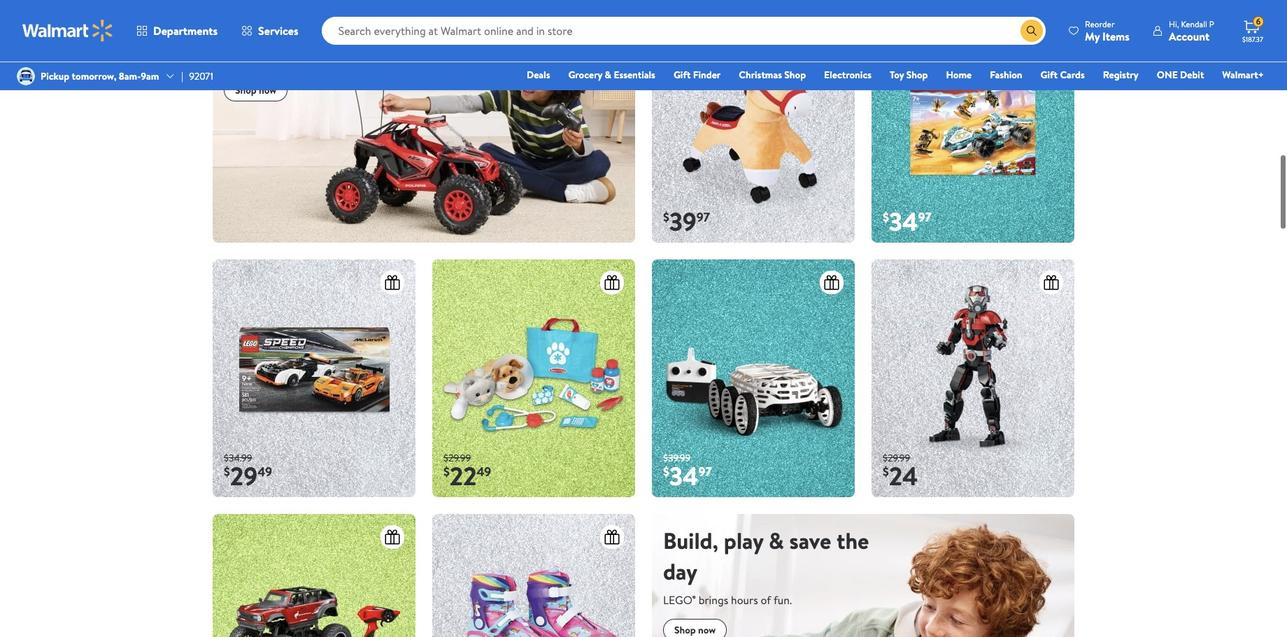 Task type: describe. For each thing, give the bounding box(es) containing it.
walmart image
[[22, 20, 113, 42]]

grocery
[[569, 68, 603, 82]]

debit
[[1181, 68, 1205, 82]]

24
[[890, 459, 919, 494]]

one
[[1158, 68, 1179, 82]]

playtime,
[[224, 53, 269, 68]]

for
[[271, 16, 301, 47]]

save
[[790, 526, 832, 557]]

p
[[1210, 18, 1215, 30]]

$34.99
[[224, 451, 252, 465]]

0 vertical spatial &
[[605, 68, 612, 82]]

style.
[[306, 53, 331, 68]]

$ for 29
[[224, 464, 230, 481]]

electronics
[[825, 68, 872, 82]]

lego marvel ant-man construction figure 76256 marvel toy action figure for boys and girls image
[[872, 260, 1075, 498]]

reorder my items
[[1086, 18, 1130, 44]]

home
[[947, 68, 972, 82]]

hours
[[731, 593, 759, 608]]

pickup tomorrow, 8am-9am
[[41, 69, 159, 83]]

fashion link
[[984, 67, 1029, 83]]

39
[[670, 205, 697, 240]]

$29.99 $ 22 49
[[444, 451, 492, 494]]

49 for 22
[[477, 464, 492, 481]]

departments button
[[125, 14, 230, 48]]

toy shop link
[[884, 67, 935, 83]]

lego®
[[664, 593, 696, 608]]

build,
[[664, 526, 719, 557]]

big
[[271, 53, 286, 68]]

gift for gift finder
[[674, 68, 691, 82]]

play
[[724, 526, 764, 557]]

pickup
[[41, 69, 69, 83]]

fun.
[[774, 593, 792, 608]]

home link
[[940, 67, 979, 83]]

gift for gift cards
[[1041, 68, 1058, 82]]

sharper image® remote control rover antigravity floor wall-ceiling crawler, 2.4 ghz long range, white image
[[652, 260, 855, 498]]

items
[[1103, 28, 1130, 44]]

$ inside "$ 39 97"
[[664, 209, 670, 226]]

shop inside button
[[235, 83, 257, 97]]

0 horizontal spatial  image
[[17, 67, 35, 85]]

Walmart Site-Wide search field
[[322, 17, 1046, 45]]

deals link
[[521, 67, 557, 83]]

& inside 'build, play & save the day lego® brings hours of fun.'
[[769, 526, 784, 557]]

my
[[1086, 28, 1101, 44]]

toys
[[224, 16, 266, 47]]

account
[[1170, 28, 1210, 44]]

deals
[[527, 68, 550, 82]]

shop now button
[[224, 79, 288, 102]]

kendall
[[1182, 18, 1208, 30]]

electronics link
[[818, 67, 878, 83]]

$ for 24
[[883, 464, 890, 481]]

toy shop
[[890, 68, 928, 82]]

christmas shop
[[739, 68, 806, 82]]

1 horizontal spatial 34
[[890, 205, 919, 240]]

radio flyer, boots: rolling pony, plush caster ride-on horse for girls and boys image
[[652, 5, 855, 243]]

8am-
[[119, 69, 141, 83]]

$ 34 97
[[883, 205, 932, 240]]

49 for 29
[[258, 464, 272, 481]]

reorder
[[1086, 18, 1115, 30]]

$29.99 for 22
[[444, 451, 471, 465]]

 image for build, play & save the day
[[652, 515, 1075, 638]]

$39.99 $ 34 97
[[664, 451, 712, 494]]

gift finder link
[[668, 67, 727, 83]]

one debit link
[[1151, 67, 1211, 83]]

shop for toy shop
[[907, 68, 928, 82]]

lego ninjago zane's dragon power spinjitzu race car 71791 building toy set, features a ninja car, 2 hover flyers, dragon and 4 minifigures, christmas gift idea for 7 year old boys and girls image
[[872, 5, 1075, 243]]

$ inside $ 34 97
[[883, 209, 890, 226]]

lego speed champions mclaren solus gt & mclaren f1 lm 76918 , featuring 2 iconic race car toys, hypercar model building kit, collectible 2023 set, great kid-friendly gift for boys and girls ages 9+ image
[[213, 260, 416, 498]]

build, play & save the day lego® brings hours of fun.
[[664, 526, 870, 608]]



Task type: vqa. For each thing, say whether or not it's contained in the screenshot.
Free shipping, arrives by Sat, Nov 18 to Santee, 92071 Want it faster? Add an address to see options
no



Task type: locate. For each thing, give the bounding box(es) containing it.
$ for 34
[[664, 464, 670, 481]]

shop for christmas shop
[[785, 68, 806, 82]]

$ inside $29.99 $ 22 49
[[444, 464, 450, 481]]

97 for 34
[[919, 209, 932, 226]]

walmart+ link
[[1217, 67, 1271, 83]]

34
[[890, 205, 919, 240], [670, 459, 699, 494]]

walmart+
[[1223, 68, 1265, 82]]

ages
[[306, 16, 350, 47]]

2 gift from the left
[[1041, 68, 1058, 82]]

$ for 22
[[444, 464, 450, 481]]

grocery & essentials link
[[562, 67, 662, 83]]

toys for ages 8 to 11 playtime, big kid style.
[[224, 16, 416, 68]]

0 horizontal spatial 34
[[670, 459, 699, 494]]

&
[[605, 68, 612, 82], [769, 526, 784, 557]]

$29.99 for 24
[[883, 451, 911, 465]]

$
[[664, 209, 670, 226], [883, 209, 890, 226], [224, 464, 230, 481], [444, 464, 450, 481], [664, 464, 670, 481], [883, 464, 890, 481]]

1 horizontal spatial 49
[[477, 464, 492, 481]]

$ 39 97
[[664, 205, 710, 240]]

1 vertical spatial &
[[769, 526, 784, 557]]

christmas
[[739, 68, 783, 82]]

gift left "finder"
[[674, 68, 691, 82]]

|
[[182, 69, 183, 83]]

0 horizontal spatial &
[[605, 68, 612, 82]]

shop left the now
[[235, 83, 257, 97]]

roller derby unicorn 2-in-1 roller and inline adjustable skates (size 3-6) image
[[433, 515, 636, 638]]

Search search field
[[322, 17, 1046, 45]]

gift finder
[[674, 68, 721, 82]]

new bright (1:10) ford bronco battery radio control heavy metal 4x4 red truck, 21084u image
[[213, 515, 416, 638]]

shop right christmas
[[785, 68, 806, 82]]

hi, kendall p account
[[1170, 18, 1215, 44]]

0 horizontal spatial 49
[[258, 464, 272, 481]]

$34.99 $ 29 49
[[224, 451, 272, 494]]

kid
[[289, 53, 303, 68]]

gift cards
[[1041, 68, 1085, 82]]

$29.99 inside "$29.99 $ 24"
[[883, 451, 911, 465]]

$39.99
[[664, 451, 691, 465]]

2 horizontal spatial  image
[[652, 515, 1075, 638]]

6 $187.37
[[1243, 16, 1264, 44]]

$ inside $34.99 $ 29 49
[[224, 464, 230, 481]]

gift
[[674, 68, 691, 82], [1041, 68, 1058, 82]]

1 $29.99 from the left
[[444, 451, 471, 465]]

now
[[259, 83, 277, 97]]

| 92071
[[182, 69, 213, 83]]

$187.37
[[1243, 34, 1264, 44]]

1 horizontal spatial shop
[[785, 68, 806, 82]]

92071
[[189, 69, 213, 83]]

hi,
[[1170, 18, 1180, 30]]

search icon image
[[1027, 25, 1038, 36]]

brings
[[699, 593, 729, 608]]

6
[[1257, 16, 1262, 27]]

$29.99 inside $29.99 $ 22 49
[[444, 451, 471, 465]]

2 49 from the left
[[477, 464, 492, 481]]

one debit
[[1158, 68, 1205, 82]]

2 $29.99 from the left
[[883, 451, 911, 465]]

9am
[[141, 69, 159, 83]]

fashion
[[991, 68, 1023, 82]]

 image for toys for ages 8 to 11
[[213, 5, 636, 243]]

34 inside $39.99 $ 34 97
[[670, 459, 699, 494]]

shop right toy
[[907, 68, 928, 82]]

shop now
[[235, 83, 277, 97]]

services button
[[230, 14, 311, 48]]

day
[[664, 557, 698, 587]]

 image
[[213, 5, 636, 243], [17, 67, 35, 85], [652, 515, 1075, 638]]

97 for 39
[[697, 209, 710, 226]]

registry
[[1104, 68, 1139, 82]]

29
[[230, 459, 258, 494]]

97 inside $39.99 $ 34 97
[[699, 464, 712, 481]]

finder
[[693, 68, 721, 82]]

8
[[355, 16, 368, 47]]

$ inside $39.99 $ 34 97
[[664, 464, 670, 481]]

11
[[400, 16, 416, 47]]

97 inside $ 34 97
[[919, 209, 932, 226]]

melissa & doug examine and treat pet vet play set (24 pcs) image
[[433, 260, 636, 498]]

essentials
[[614, 68, 656, 82]]

1 horizontal spatial  image
[[213, 5, 636, 243]]

0 vertical spatial 34
[[890, 205, 919, 240]]

49
[[258, 464, 272, 481], [477, 464, 492, 481]]

registry link
[[1097, 67, 1146, 83]]

cards
[[1061, 68, 1085, 82]]

& right play
[[769, 526, 784, 557]]

christmas shop link
[[733, 67, 813, 83]]

97 inside "$ 39 97"
[[697, 209, 710, 226]]

0 horizontal spatial $29.99
[[444, 451, 471, 465]]

49 inside $29.99 $ 22 49
[[477, 464, 492, 481]]

$29.99 $ 24
[[883, 451, 919, 494]]

1 horizontal spatial gift
[[1041, 68, 1058, 82]]

gift cards link
[[1035, 67, 1092, 83]]

1 horizontal spatial &
[[769, 526, 784, 557]]

to
[[374, 16, 395, 47]]

of
[[761, 593, 772, 608]]

1 vertical spatial 34
[[670, 459, 699, 494]]

grocery & essentials
[[569, 68, 656, 82]]

services
[[258, 23, 299, 38]]

gift left cards
[[1041, 68, 1058, 82]]

1 49 from the left
[[258, 464, 272, 481]]

0 horizontal spatial shop
[[235, 83, 257, 97]]

1 gift from the left
[[674, 68, 691, 82]]

$29.99
[[444, 451, 471, 465], [883, 451, 911, 465]]

49 inside $34.99 $ 29 49
[[258, 464, 272, 481]]

toy
[[890, 68, 905, 82]]

departments
[[153, 23, 218, 38]]

22
[[450, 459, 477, 494]]

97
[[697, 209, 710, 226], [919, 209, 932, 226], [699, 464, 712, 481]]

2 horizontal spatial shop
[[907, 68, 928, 82]]

0 horizontal spatial gift
[[674, 68, 691, 82]]

& right "grocery"
[[605, 68, 612, 82]]

$ inside "$29.99 $ 24"
[[883, 464, 890, 481]]

1 horizontal spatial $29.99
[[883, 451, 911, 465]]

tomorrow,
[[72, 69, 117, 83]]

the
[[837, 526, 870, 557]]

shop
[[785, 68, 806, 82], [907, 68, 928, 82], [235, 83, 257, 97]]



